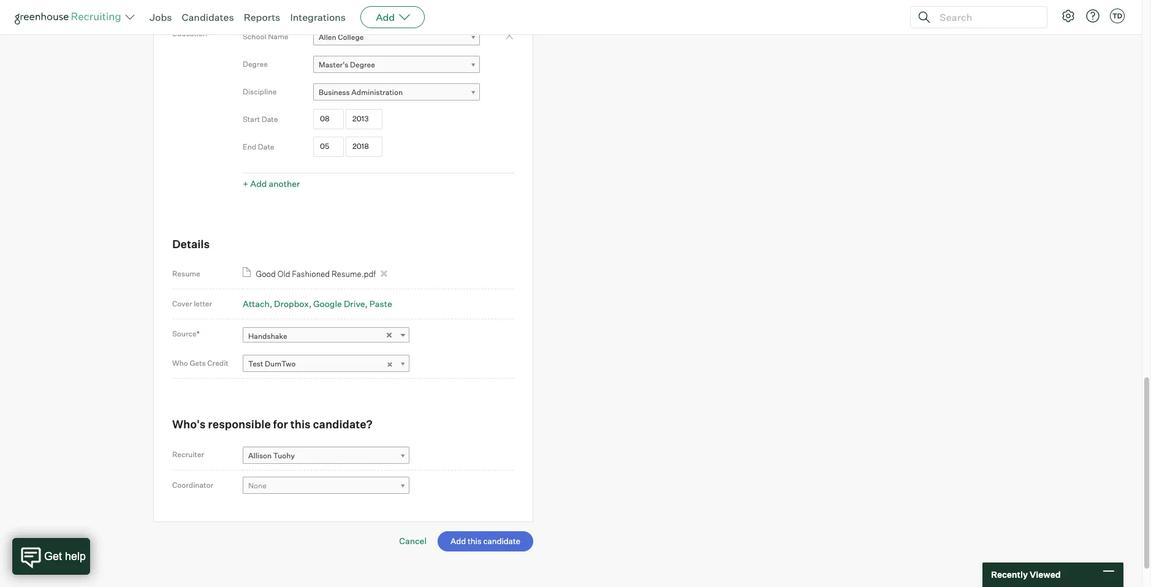 Task type: describe. For each thing, give the bounding box(es) containing it.
integrations link
[[290, 11, 346, 23]]

greenhouse recruiting image
[[15, 10, 125, 25]]

end date
[[243, 142, 274, 151]]

allen college link
[[313, 28, 480, 46]]

coordinator
[[172, 481, 213, 490]]

cover letter
[[172, 299, 212, 309]]

none
[[248, 482, 267, 491]]

allison tuohy link
[[243, 447, 410, 465]]

jobs
[[150, 11, 172, 23]]

+ add another
[[243, 178, 300, 189]]

test dumtwo
[[248, 360, 296, 369]]

candidates link
[[182, 11, 234, 23]]

letter
[[194, 299, 212, 309]]

mm text field for end date
[[313, 137, 344, 157]]

dropbox
[[274, 299, 309, 309]]

administration
[[352, 88, 403, 97]]

discipline
[[243, 87, 277, 96]]

fashioned
[[292, 269, 330, 279]]

handshake link
[[243, 327, 410, 345]]

reports link
[[244, 11, 280, 23]]

Search text field
[[937, 8, 1036, 26]]

education element
[[243, 23, 514, 192]]

dumtwo
[[265, 360, 296, 369]]

attach link
[[243, 299, 272, 309]]

recently
[[991, 570, 1028, 580]]

resume.pdf
[[332, 269, 376, 279]]

start date
[[243, 115, 278, 124]]

business administration
[[319, 88, 403, 97]]

date for start date
[[262, 115, 278, 124]]

tuohy
[[273, 451, 295, 460]]

test dumtwo link
[[243, 355, 410, 373]]

start
[[243, 115, 260, 124]]

name
[[268, 32, 288, 41]]

who
[[172, 358, 188, 368]]

google drive link
[[313, 299, 368, 309]]

+ add another link
[[243, 178, 300, 189]]

who's responsible for this candidate?
[[172, 418, 373, 431]]

master's degree link
[[313, 56, 480, 73]]

candidates
[[182, 11, 234, 23]]

1 horizontal spatial degree
[[350, 60, 375, 69]]

jobs link
[[150, 11, 172, 23]]

credit
[[207, 358, 229, 368]]

YYYY text field
[[346, 137, 383, 157]]

education
[[172, 29, 207, 38]]

add inside popup button
[[376, 11, 395, 23]]

YYYY text field
[[346, 109, 383, 129]]

add button
[[361, 6, 425, 28]]

date for end date
[[258, 142, 274, 151]]

good old fashioned resume.pdf
[[256, 269, 376, 279]]

candidate?
[[313, 418, 373, 431]]

dropbox link
[[274, 299, 312, 309]]

source
[[172, 330, 197, 339]]



Task type: vqa. For each thing, say whether or not it's contained in the screenshot.
San inside the TEST San Francisco
no



Task type: locate. For each thing, give the bounding box(es) containing it.
date
[[262, 115, 278, 124], [258, 142, 274, 151]]

add right +
[[250, 178, 267, 189]]

1 vertical spatial mm text field
[[313, 137, 344, 157]]

td button
[[1110, 9, 1125, 23]]

source *
[[172, 330, 200, 339]]

MM text field
[[313, 109, 344, 129], [313, 137, 344, 157]]

None file field
[[15, 576, 170, 587]]

business
[[319, 88, 350, 97]]

master's degree
[[319, 60, 375, 69]]

0 vertical spatial add
[[376, 11, 395, 23]]

test
[[248, 360, 263, 369]]

details
[[172, 237, 210, 251]]

for
[[273, 418, 288, 431]]

gets
[[190, 358, 206, 368]]

viewed
[[1030, 570, 1061, 580]]

google
[[313, 299, 342, 309]]

mm text field down business at left top
[[313, 109, 344, 129]]

allison tuohy
[[248, 451, 295, 460]]

this
[[291, 418, 311, 431]]

configure image
[[1061, 9, 1076, 23]]

cover
[[172, 299, 192, 309]]

handshake
[[248, 332, 287, 341]]

0 horizontal spatial degree
[[243, 59, 268, 69]]

1 horizontal spatial add
[[376, 11, 395, 23]]

drive
[[344, 299, 365, 309]]

0 horizontal spatial add
[[250, 178, 267, 189]]

paste
[[370, 299, 392, 309]]

responsible
[[208, 418, 271, 431]]

none link
[[243, 477, 410, 495]]

2 mm text field from the top
[[313, 137, 344, 157]]

1 vertical spatial add
[[250, 178, 267, 189]]

reports
[[244, 11, 280, 23]]

add up allen college link
[[376, 11, 395, 23]]

add inside education element
[[250, 178, 267, 189]]

date right start
[[262, 115, 278, 124]]

0 vertical spatial date
[[262, 115, 278, 124]]

degree
[[243, 59, 268, 69], [350, 60, 375, 69]]

good
[[256, 269, 276, 279]]

cancel
[[399, 536, 427, 547]]

school name
[[243, 32, 288, 41]]

date right end
[[258, 142, 274, 151]]

mm text field for start date
[[313, 109, 344, 129]]

attach dropbox google drive paste
[[243, 299, 392, 309]]

td
[[1113, 12, 1123, 20]]

another
[[269, 178, 300, 189]]

td button
[[1108, 6, 1128, 26]]

*
[[197, 330, 200, 339]]

None submit
[[438, 532, 533, 552]]

recently viewed
[[991, 570, 1061, 580]]

1 vertical spatial date
[[258, 142, 274, 151]]

school
[[243, 32, 266, 41]]

master's
[[319, 60, 349, 69]]

1 mm text field from the top
[[313, 109, 344, 129]]

degree up business administration
[[350, 60, 375, 69]]

college
[[338, 32, 364, 42]]

+
[[243, 178, 248, 189]]

who gets credit
[[172, 358, 229, 368]]

business administration link
[[313, 83, 480, 101]]

attach
[[243, 299, 270, 309]]

allen college
[[319, 32, 364, 42]]

recruiter
[[172, 450, 204, 459]]

add
[[376, 11, 395, 23], [250, 178, 267, 189]]

allen
[[319, 32, 336, 42]]

resume
[[172, 269, 200, 279]]

integrations
[[290, 11, 346, 23]]

paste link
[[370, 299, 392, 309]]

end
[[243, 142, 256, 151]]

mm text field left yyyy text field
[[313, 137, 344, 157]]

allison
[[248, 451, 272, 460]]

who's
[[172, 418, 206, 431]]

old
[[278, 269, 290, 279]]

degree down the school
[[243, 59, 268, 69]]

cancel link
[[399, 536, 427, 547]]

0 vertical spatial mm text field
[[313, 109, 344, 129]]



